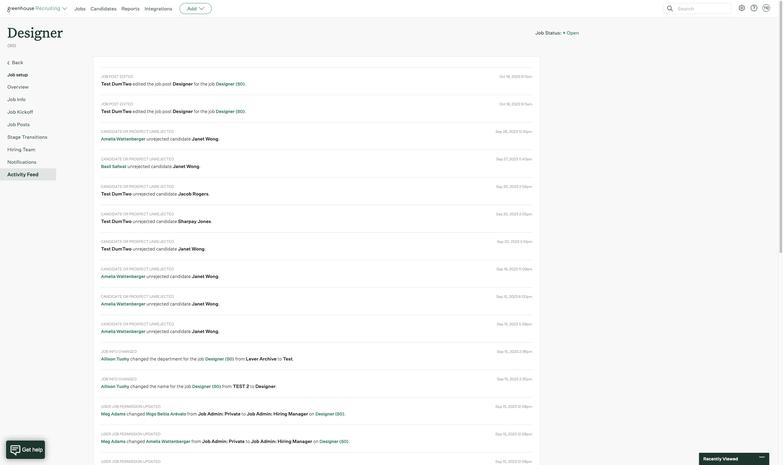 Task type: locate. For each thing, give the bounding box(es) containing it.
7 or from the top
[[123, 294, 128, 299]]

2 job post edited from the top
[[101, 102, 133, 106]]

1 vertical spatial updated
[[143, 432, 161, 437]]

from inside the sep 15, 2023 12:08pm meg adams changed iñigo beitia arévalo from job admin: private to job admin: hiring manager on designer (50) .
[[187, 411, 197, 417]]

0 vertical spatial meg
[[101, 412, 110, 417]]

2 candidate or prospect unrejected from the top
[[101, 157, 174, 161]]

6 candidate from the top
[[101, 267, 122, 271]]

adams for from
[[111, 439, 126, 444]]

overview
[[7, 84, 29, 90]]

4 candidate from the top
[[101, 212, 122, 216]]

adams for arévalo
[[111, 412, 126, 417]]

6 unrejected from the top
[[150, 267, 174, 271]]

. inside sep 28, 2023 12:10pm amelia wattenberger unrejected candidate janet wong .
[[219, 136, 220, 142]]

janet inside the sep 15, 2023 5:58pm amelia wattenberger unrejected candidate janet wong .
[[192, 329, 205, 335]]

15, inside sep 15, 2023 2:36pm allison tuohy changed the department for the job designer (50) from lever archive to test .
[[505, 349, 509, 354]]

or for sep 20, 2023 2:55pm test dumtwo unrejected candidate sharpay jones .
[[123, 212, 128, 216]]

8 candidate from the top
[[101, 322, 122, 326]]

11:09am
[[519, 267, 533, 271]]

sharpay
[[178, 219, 197, 224]]

(50) inside the sep 15, 2023 12:08pm meg adams changed iñigo beitia arévalo from job admin: private to job admin: hiring manager on designer (50) .
[[335, 412, 345, 417]]

6 or from the top
[[123, 267, 128, 271]]

0 vertical spatial manager
[[289, 411, 308, 417]]

candidate inside sep 15, 2023 6:00pm amelia wattenberger unrejected candidate janet wong .
[[170, 301, 191, 307]]

4 prospect from the top
[[129, 212, 149, 216]]

amelia wattenberger link for sep 28, 2023 12:10pm amelia wattenberger unrejected candidate janet wong .
[[101, 136, 146, 142]]

designer link
[[7, 17, 63, 43]]

sep inside sep 28, 2023 12:10pm amelia wattenberger unrejected candidate janet wong .
[[496, 129, 503, 134]]

wong inside sep 27, 2023 11:43am basil safwat unrejected candidate janet wong .
[[187, 164, 200, 169]]

0 vertical spatial allison tuohy link
[[101, 357, 129, 362]]

20, for sharpay jones
[[504, 212, 509, 216]]

0 vertical spatial job info changed
[[101, 349, 137, 354]]

2 9:11am from the top
[[522, 102, 533, 106]]

1 info from the top
[[109, 349, 118, 354]]

2 vertical spatial user
[[101, 459, 111, 464]]

on inside the sep 15, 2023 12:08pm meg adams changed iñigo beitia arévalo from job admin: private to job admin: hiring manager on designer (50) .
[[309, 411, 315, 417]]

2 or from the top
[[123, 157, 128, 161]]

1 or from the top
[[123, 129, 128, 134]]

1 allison from the top
[[101, 357, 116, 362]]

2 edited from the top
[[120, 102, 133, 106]]

candidate or prospect unrejected for sep 20, 2023 2:51pm test dumtwo unrejected candidate janet wong .
[[101, 239, 174, 244]]

. inside the sep 20, 2023 2:56pm test dumtwo unrejected candidate jacob rogers .
[[209, 191, 210, 197]]

candidate
[[101, 129, 122, 134], [101, 157, 122, 161], [101, 184, 122, 189], [101, 212, 122, 216], [101, 239, 122, 244], [101, 267, 122, 271], [101, 294, 122, 299], [101, 322, 122, 326]]

changed inside sep 15, 2023 2:36pm allison tuohy changed the department for the job designer (50) from lever archive to test .
[[130, 356, 149, 362]]

wong for sep 20, 2023 2:51pm test dumtwo unrejected candidate janet wong .
[[192, 246, 205, 252]]

adams inside sep 15, 2023 12:08pm meg adams changed amelia wattenberger from job admin: private to job admin: hiring manager on designer (50) .
[[111, 439, 126, 444]]

15, inside the sep 15, 2023 5:58pm amelia wattenberger unrejected candidate janet wong .
[[505, 322, 509, 326]]

changed inside the sep 15, 2023 12:08pm meg adams changed iñigo beitia arévalo from job admin: private to job admin: hiring manager on designer (50) .
[[127, 411, 145, 417]]

hiring inside sep 15, 2023 12:08pm meg adams changed amelia wattenberger from job admin: private to job admin: hiring manager on designer (50) .
[[278, 439, 292, 445]]

unrejected inside sep 19, 2023 11:09am amelia wattenberger unrejected candidate janet wong .
[[147, 274, 169, 280]]

2 post from the top
[[163, 109, 172, 114]]

1 vertical spatial edited
[[120, 102, 133, 106]]

unrejected inside the sep 20, 2023 2:56pm test dumtwo unrejected candidate jacob rogers .
[[133, 191, 155, 197]]

2 allison tuohy link from the top
[[101, 384, 129, 389]]

0 vertical spatial edited
[[120, 74, 133, 79]]

0 vertical spatial meg adams link
[[101, 412, 126, 417]]

1 vertical spatial private
[[229, 439, 245, 445]]

1 vertical spatial permission
[[120, 432, 142, 437]]

job info link
[[7, 96, 54, 103]]

15, for sep 15, 2023 12:08pm meg adams changed amelia wattenberger from job admin: private to job admin: hiring manager on designer (50) .
[[503, 432, 508, 437]]

1 vertical spatial on
[[314, 439, 319, 445]]

1 user from the top
[[101, 404, 111, 409]]

5 dumtwo from the top
[[112, 246, 132, 252]]

2 changed from the top
[[119, 377, 137, 381]]

unrejected for sep 20, 2023 2:55pm test dumtwo unrejected candidate sharpay jones .
[[133, 219, 155, 224]]

2 adams from the top
[[111, 439, 126, 444]]

candidate or prospect unrejected for sep 15, 2023 6:00pm amelia wattenberger unrejected candidate janet wong .
[[101, 294, 174, 299]]

1 vertical spatial adams
[[111, 439, 126, 444]]

0 vertical spatial hiring
[[7, 146, 21, 152]]

7 prospect from the top
[[129, 294, 149, 299]]

18,
[[507, 74, 511, 79], [507, 102, 511, 106]]

tuohy
[[116, 357, 129, 362], [116, 384, 129, 389]]

15, inside the sep 15, 2023 12:08pm meg adams changed iñigo beitia arévalo from job admin: private to job admin: hiring manager on designer (50) .
[[503, 404, 508, 409]]

1 vertical spatial info
[[109, 377, 118, 381]]

sep for sep 15, 2023 2:35pm allison tuohy changed the name for the job designer (50) from test 2 to designer .
[[498, 377, 504, 381]]

sep for sep 15, 2023 5:58pm amelia wattenberger unrejected candidate janet wong .
[[497, 322, 504, 326]]

amelia inside sep 15, 2023 6:00pm amelia wattenberger unrejected candidate janet wong .
[[101, 302, 116, 307]]

1 vertical spatial job info changed
[[101, 377, 137, 381]]

2023 inside the sep 20, 2023 2:56pm test dumtwo unrejected candidate jacob rogers .
[[510, 184, 519, 189]]

1 vertical spatial meg
[[101, 439, 110, 444]]

2 meg from the top
[[101, 439, 110, 444]]

test
[[101, 81, 111, 87], [101, 109, 111, 114], [101, 191, 111, 197], [101, 219, 111, 224], [101, 246, 111, 252], [283, 356, 293, 362]]

amelia wattenberger link for sep 15, 2023 6:00pm amelia wattenberger unrejected candidate janet wong .
[[101, 302, 146, 307]]

20, left 2:51pm
[[505, 239, 510, 244]]

meg for from
[[101, 439, 110, 444]]

unrejected inside sep 28, 2023 12:10pm amelia wattenberger unrejected candidate janet wong .
[[147, 136, 169, 142]]

unrejected
[[150, 129, 174, 134], [150, 157, 174, 161], [150, 184, 174, 189], [150, 212, 174, 216], [150, 239, 174, 244], [150, 267, 174, 271], [150, 294, 174, 299], [150, 322, 174, 326]]

dumtwo inside sep 20, 2023 2:55pm test dumtwo unrejected candidate sharpay jones .
[[112, 219, 132, 224]]

12:08pm inside sep 15, 2023 12:08pm meg adams changed amelia wattenberger from job admin: private to job admin: hiring manager on designer (50) .
[[518, 432, 533, 437]]

prospect for sep 27, 2023 11:43am basil safwat unrejected candidate janet wong .
[[129, 157, 149, 161]]

7 unrejected from the top
[[150, 294, 174, 299]]

15, for sep 15, 2023 2:36pm allison tuohy changed the department for the job designer (50) from lever archive to test .
[[505, 349, 509, 354]]

7 candidate from the top
[[101, 294, 122, 299]]

3 or from the top
[[123, 184, 128, 189]]

1 permission from the top
[[120, 404, 142, 409]]

3 prospect from the top
[[129, 184, 149, 189]]

candidate for sep 27, 2023 11:43am basil safwat unrejected candidate janet wong .
[[101, 157, 122, 161]]

2023 inside sep 20, 2023 2:55pm test dumtwo unrejected candidate sharpay jones .
[[510, 212, 519, 216]]

1 vertical spatial post
[[109, 102, 119, 106]]

0 vertical spatial updated
[[143, 404, 161, 409]]

amelia inside the sep 15, 2023 5:58pm amelia wattenberger unrejected candidate janet wong .
[[101, 329, 116, 334]]

user job permission updated for from
[[101, 432, 161, 437]]

unrejected inside sep 20, 2023 2:55pm test dumtwo unrejected candidate sharpay jones .
[[133, 219, 155, 224]]

1 9:11am from the top
[[522, 74, 533, 79]]

wong inside sep 20, 2023 2:51pm test dumtwo unrejected candidate janet wong .
[[192, 246, 205, 252]]

3 permission from the top
[[120, 459, 142, 464]]

wattenberger inside sep 15, 2023 12:08pm meg adams changed amelia wattenberger from job admin: private to job admin: hiring manager on designer (50) .
[[162, 439, 191, 444]]

candidate for sep 20, 2023 2:56pm test dumtwo unrejected candidate jacob rogers .
[[156, 191, 177, 197]]

sep for sep 15, 2023 2:36pm allison tuohy changed the department for the job designer (50) from lever archive to test .
[[498, 349, 504, 354]]

.
[[245, 81, 246, 87], [245, 109, 246, 114], [219, 136, 220, 142], [200, 164, 201, 169], [209, 191, 210, 197], [211, 219, 213, 224], [205, 246, 206, 252], [219, 274, 220, 280], [219, 301, 220, 307], [219, 329, 220, 335], [293, 356, 294, 362], [276, 384, 277, 390], [345, 411, 346, 417], [349, 439, 350, 445]]

2 vertical spatial updated
[[143, 459, 161, 464]]

changed for wattenberger
[[127, 439, 145, 445]]

candidate inside the sep 15, 2023 5:58pm amelia wattenberger unrejected candidate janet wong .
[[170, 329, 191, 335]]

20, left 2:55pm
[[504, 212, 509, 216]]

1 vertical spatial allison tuohy link
[[101, 384, 129, 389]]

amelia inside sep 28, 2023 12:10pm amelia wattenberger unrejected candidate janet wong .
[[101, 136, 116, 142]]

candidate inside sep 28, 2023 12:10pm amelia wattenberger unrejected candidate janet wong .
[[170, 136, 191, 142]]

changed for name
[[130, 384, 149, 390]]

1 tuohy from the top
[[116, 357, 129, 362]]

1 vertical spatial 18,
[[507, 102, 511, 106]]

1 vertical spatial oct
[[500, 102, 506, 106]]

from inside sep 15, 2023 12:08pm meg adams changed amelia wattenberger from job admin: private to job admin: hiring manager on designer (50) .
[[192, 439, 201, 445]]

janet inside sep 28, 2023 12:10pm amelia wattenberger unrejected candidate janet wong .
[[192, 136, 205, 142]]

wong for sep 28, 2023 12:10pm amelia wattenberger unrejected candidate janet wong .
[[206, 136, 219, 142]]

candidates
[[91, 6, 117, 12]]

15, for sep 15, 2023 2:35pm allison tuohy changed the name for the job designer (50) from test 2 to designer .
[[505, 377, 509, 381]]

20, inside sep 20, 2023 2:55pm test dumtwo unrejected candidate sharpay jones .
[[504, 212, 509, 216]]

designer
[[7, 23, 63, 41], [173, 81, 193, 87], [216, 81, 235, 87], [173, 109, 193, 114], [216, 109, 235, 114], [205, 357, 224, 362], [256, 384, 276, 390], [192, 384, 211, 389], [316, 412, 335, 417], [320, 439, 339, 444]]

unrejected for sep 19, 2023 11:09am amelia wattenberger unrejected candidate janet wong .
[[150, 267, 174, 271]]

unrejected inside sep 15, 2023 6:00pm amelia wattenberger unrejected candidate janet wong .
[[147, 301, 169, 307]]

6 prospect from the top
[[129, 267, 149, 271]]

8 candidate or prospect unrejected from the top
[[101, 322, 174, 326]]

changed
[[130, 356, 149, 362], [130, 384, 149, 390], [127, 411, 145, 417], [127, 439, 145, 445]]

to inside sep 15, 2023 12:08pm meg adams changed amelia wattenberger from job admin: private to job admin: hiring manager on designer (50) .
[[246, 439, 250, 445]]

15, inside sep 15, 2023 2:35pm allison tuohy changed the name for the job designer (50) from test 2 to designer .
[[505, 377, 509, 381]]

4 dumtwo from the top
[[112, 219, 132, 224]]

3 dumtwo from the top
[[112, 191, 132, 197]]

20, inside the sep 20, 2023 2:56pm test dumtwo unrejected candidate jacob rogers .
[[504, 184, 509, 189]]

0 vertical spatial allison
[[101, 357, 116, 362]]

changed inside sep 15, 2023 12:08pm meg adams changed amelia wattenberger from job admin: private to job admin: hiring manager on designer (50) .
[[127, 439, 145, 445]]

dumtwo inside the sep 20, 2023 2:56pm test dumtwo unrejected candidate jacob rogers .
[[112, 191, 132, 197]]

basil safwat link
[[101, 164, 127, 169]]

8 or from the top
[[123, 322, 128, 326]]

candidate for sep 20, 2023 2:51pm test dumtwo unrejected candidate janet wong .
[[156, 246, 177, 252]]

sep for sep 28, 2023 12:10pm amelia wattenberger unrejected candidate janet wong .
[[496, 129, 503, 134]]

allison inside sep 15, 2023 2:35pm allison tuohy changed the name for the job designer (50) from test 2 to designer .
[[101, 384, 116, 389]]

0 vertical spatial post
[[109, 74, 119, 79]]

janet inside sep 27, 2023 11:43am basil safwat unrejected candidate janet wong .
[[173, 164, 186, 169]]

hiring team link
[[7, 146, 54, 153]]

job inside sep 15, 2023 2:36pm allison tuohy changed the department for the job designer (50) from lever archive to test .
[[198, 356, 204, 362]]

unrejected inside sep 27, 2023 11:43am basil safwat unrejected candidate janet wong .
[[128, 164, 150, 169]]

7 candidate or prospect unrejected from the top
[[101, 294, 174, 299]]

for inside sep 15, 2023 2:35pm allison tuohy changed the name for the job designer (50) from test 2 to designer .
[[170, 384, 176, 390]]

0 vertical spatial adams
[[111, 412, 126, 417]]

0 vertical spatial private
[[225, 411, 241, 417]]

unrejected for sep 27, 2023 11:43am basil safwat unrejected candidate janet wong .
[[128, 164, 150, 169]]

2 vertical spatial user job permission updated
[[101, 459, 161, 464]]

wattenberger for sep 28, 2023 12:10pm amelia wattenberger unrejected candidate janet wong .
[[117, 136, 146, 142]]

2 user from the top
[[101, 432, 111, 437]]

sep inside the sep 15, 2023 12:08pm meg adams changed iñigo beitia arévalo from job admin: private to job admin: hiring manager on designer (50) .
[[496, 404, 503, 409]]

0 vertical spatial oct
[[500, 74, 506, 79]]

1 updated from the top
[[143, 404, 161, 409]]

or
[[123, 129, 128, 134], [123, 157, 128, 161], [123, 184, 128, 189], [123, 212, 128, 216], [123, 239, 128, 244], [123, 267, 128, 271], [123, 294, 128, 299], [123, 322, 128, 326]]

4 unrejected from the top
[[150, 212, 174, 216]]

sep inside sep 20, 2023 2:55pm test dumtwo unrejected candidate sharpay jones .
[[497, 212, 503, 216]]

1 job info changed from the top
[[101, 349, 137, 354]]

2 vertical spatial permission
[[120, 459, 142, 464]]

1 vertical spatial oct 18, 2023 9:11am test dumtwo edited the job post designer for the job designer (50) .
[[101, 102, 533, 114]]

(50) inside sep 15, 2023 2:36pm allison tuohy changed the department for the job designer (50) from lever archive to test .
[[225, 357, 234, 362]]

1 vertical spatial 12:08pm
[[518, 432, 533, 437]]

greenhouse recruiting image
[[7, 5, 62, 12]]

sep inside sep 15, 2023 6:00pm amelia wattenberger unrejected candidate janet wong .
[[497, 294, 504, 299]]

5 or from the top
[[123, 239, 128, 244]]

19,
[[504, 267, 509, 271]]

janet inside sep 19, 2023 11:09am amelia wattenberger unrejected candidate janet wong .
[[192, 274, 205, 280]]

1 vertical spatial edited
[[133, 109, 146, 114]]

2 candidate from the top
[[101, 157, 122, 161]]

0 vertical spatial 20,
[[504, 184, 509, 189]]

tuohy inside sep 15, 2023 2:35pm allison tuohy changed the name for the job designer (50) from test 2 to designer .
[[116, 384, 129, 389]]

2 dumtwo from the top
[[112, 109, 132, 114]]

0 vertical spatial 18,
[[507, 74, 511, 79]]

candidate or prospect unrejected for sep 20, 2023 2:55pm test dumtwo unrejected candidate sharpay jones .
[[101, 212, 174, 216]]

0 vertical spatial post
[[163, 81, 172, 87]]

designer (50) link
[[216, 81, 245, 87], [216, 109, 245, 114], [205, 357, 234, 362], [192, 384, 221, 389], [316, 412, 345, 417], [320, 439, 349, 444]]

permission
[[120, 404, 142, 409], [120, 432, 142, 437], [120, 459, 142, 464]]

amelia wattenberger link
[[101, 136, 146, 142], [101, 274, 146, 279], [101, 302, 146, 307], [101, 329, 146, 334], [146, 439, 191, 444]]

1 candidate or prospect unrejected from the top
[[101, 129, 174, 134]]

. inside the sep 15, 2023 5:58pm amelia wattenberger unrejected candidate janet wong .
[[219, 329, 220, 335]]

2 info from the top
[[109, 377, 118, 381]]

12:08pm inside the sep 15, 2023 12:08pm meg adams changed iñigo beitia arévalo from job admin: private to job admin: hiring manager on designer (50) .
[[518, 404, 533, 409]]

admin:
[[208, 411, 224, 417], [256, 411, 273, 417], [212, 439, 228, 445], [261, 439, 277, 445]]

0 vertical spatial edited
[[133, 81, 146, 87]]

6:00pm
[[519, 294, 533, 299]]

configure image
[[739, 4, 746, 12]]

sep for sep 15, 2023 12:08pm meg adams changed iñigo beitia arévalo from job admin: private to job admin: hiring manager on designer (50) .
[[496, 404, 503, 409]]

1 vertical spatial hiring
[[274, 411, 288, 417]]

6 candidate or prospect unrejected from the top
[[101, 267, 174, 271]]

unrejected for sep 15, 2023 5:58pm amelia wattenberger unrejected candidate janet wong .
[[150, 322, 174, 326]]

janet for sep 19, 2023 11:09am amelia wattenberger unrejected candidate janet wong .
[[192, 274, 205, 280]]

tuohy for changed the name for the job
[[116, 384, 129, 389]]

candidate for sep 20, 2023 2:55pm test dumtwo unrejected candidate sharpay jones .
[[156, 219, 177, 224]]

0 vertical spatial 12:08pm
[[518, 404, 533, 409]]

0 vertical spatial permission
[[120, 404, 142, 409]]

allison tuohy link for changed the department for the job
[[101, 357, 129, 362]]

5 unrejected from the top
[[150, 239, 174, 244]]

wong inside sep 15, 2023 6:00pm amelia wattenberger unrejected candidate janet wong .
[[206, 301, 219, 307]]

info for changed the department for the job
[[109, 349, 118, 354]]

1 user job permission updated from the top
[[101, 404, 161, 409]]

hiring
[[7, 146, 21, 152], [274, 411, 288, 417], [278, 439, 292, 445]]

2 updated from the top
[[143, 432, 161, 437]]

wong for sep 15, 2023 5:58pm amelia wattenberger unrejected candidate janet wong .
[[206, 329, 219, 335]]

0 vertical spatial oct 18, 2023 9:11am test dumtwo edited the job post designer for the job designer (50) .
[[101, 74, 533, 87]]

post
[[109, 74, 119, 79], [109, 102, 119, 106]]

9:11am
[[522, 74, 533, 79], [522, 102, 533, 106]]

candidate for sep 15, 2023 6:00pm amelia wattenberger unrejected candidate janet wong .
[[170, 301, 191, 307]]

lever
[[246, 356, 259, 362]]

1 vertical spatial changed
[[119, 377, 137, 381]]

4 candidate or prospect unrejected from the top
[[101, 212, 174, 216]]

5 candidate or prospect unrejected from the top
[[101, 239, 174, 244]]

test inside the sep 20, 2023 2:56pm test dumtwo unrejected candidate jacob rogers .
[[101, 191, 111, 197]]

candidate for sep 15, 2023 5:58pm amelia wattenberger unrejected candidate janet wong .
[[170, 329, 191, 335]]

candidate inside sep 20, 2023 2:55pm test dumtwo unrejected candidate sharpay jones .
[[156, 219, 177, 224]]

user
[[101, 404, 111, 409], [101, 432, 111, 437], [101, 459, 111, 464]]

back link
[[7, 59, 54, 67]]

wong inside sep 28, 2023 12:10pm amelia wattenberger unrejected candidate janet wong .
[[206, 136, 219, 142]]

2023 inside sep 28, 2023 12:10pm amelia wattenberger unrejected candidate janet wong .
[[510, 129, 518, 134]]

add
[[187, 6, 197, 12]]

1 vertical spatial allison
[[101, 384, 116, 389]]

candidate inside sep 27, 2023 11:43am basil safwat unrejected candidate janet wong .
[[151, 164, 172, 169]]

unrejected inside the sep 15, 2023 5:58pm amelia wattenberger unrejected candidate janet wong .
[[147, 329, 169, 335]]

sep for sep 20, 2023 2:51pm test dumtwo unrejected candidate janet wong .
[[498, 239, 504, 244]]

2 12:08pm from the top
[[518, 432, 533, 437]]

2 vertical spatial 12:08pm
[[518, 459, 533, 464]]

1 allison tuohy link from the top
[[101, 357, 129, 362]]

allison
[[101, 357, 116, 362], [101, 384, 116, 389]]

2 user job permission updated from the top
[[101, 432, 161, 437]]

1 vertical spatial tuohy
[[116, 384, 129, 389]]

1 candidate from the top
[[101, 129, 122, 134]]

overview link
[[7, 83, 54, 90]]

2 prospect from the top
[[129, 157, 149, 161]]

changed for department
[[130, 356, 149, 362]]

sep inside sep 15, 2023 12:08pm meg adams changed amelia wattenberger from job admin: private to job admin: hiring manager on designer (50) .
[[496, 432, 503, 437]]

candidate for sep 15, 2023 5:58pm amelia wattenberger unrejected candidate janet wong .
[[101, 322, 122, 326]]

or for sep 15, 2023 5:58pm amelia wattenberger unrejected candidate janet wong .
[[123, 322, 128, 326]]

1 meg from the top
[[101, 412, 110, 417]]

1 vertical spatial meg adams link
[[101, 439, 126, 444]]

hiring team
[[7, 146, 35, 152]]

sep inside the sep 15, 2023 5:58pm amelia wattenberger unrejected candidate janet wong .
[[497, 322, 504, 326]]

designer inside the sep 15, 2023 12:08pm meg adams changed iñigo beitia arévalo from job admin: private to job admin: hiring manager on designer (50) .
[[316, 412, 335, 417]]

0 vertical spatial changed
[[119, 349, 137, 354]]

prospect for sep 15, 2023 5:58pm amelia wattenberger unrejected candidate janet wong .
[[129, 322, 149, 326]]

prospect for sep 20, 2023 2:56pm test dumtwo unrejected candidate jacob rogers .
[[129, 184, 149, 189]]

1 oct from the top
[[500, 74, 506, 79]]

jacob
[[178, 191, 192, 197]]

. inside sep 19, 2023 11:09am amelia wattenberger unrejected candidate janet wong .
[[219, 274, 220, 280]]

updated
[[143, 404, 161, 409], [143, 432, 161, 437], [143, 459, 161, 464]]

15, inside sep 15, 2023 6:00pm amelia wattenberger unrejected candidate janet wong .
[[504, 294, 509, 299]]

2 vertical spatial hiring
[[278, 439, 292, 445]]

1 changed from the top
[[119, 349, 137, 354]]

wong inside sep 19, 2023 11:09am amelia wattenberger unrejected candidate janet wong .
[[206, 274, 219, 280]]

sep inside sep 15, 2023 2:36pm allison tuohy changed the department for the job designer (50) from lever archive to test .
[[498, 349, 504, 354]]

0 vertical spatial user
[[101, 404, 111, 409]]

test inside sep 15, 2023 2:36pm allison tuohy changed the department for the job designer (50) from lever archive to test .
[[283, 356, 293, 362]]

archive
[[260, 356, 277, 362]]

20, inside sep 20, 2023 2:51pm test dumtwo unrejected candidate janet wong .
[[505, 239, 510, 244]]

allison tuohy link
[[101, 357, 129, 362], [101, 384, 129, 389]]

2
[[247, 384, 249, 390]]

integrations
[[145, 6, 172, 12]]

candidate inside the sep 20, 2023 2:56pm test dumtwo unrejected candidate jacob rogers .
[[156, 191, 177, 197]]

. inside the sep 15, 2023 12:08pm meg adams changed iñigo beitia arévalo from job admin: private to job admin: hiring manager on designer (50) .
[[345, 411, 346, 417]]

0 vertical spatial tuohy
[[116, 357, 129, 362]]

prospect
[[129, 129, 149, 134], [129, 157, 149, 161], [129, 184, 149, 189], [129, 212, 149, 216], [129, 239, 149, 244], [129, 267, 149, 271], [129, 294, 149, 299], [129, 322, 149, 326]]

0 vertical spatial info
[[109, 349, 118, 354]]

11:43am
[[519, 157, 533, 161]]

updated for from
[[143, 432, 161, 437]]

1 vertical spatial job post edited
[[101, 102, 133, 106]]

0 vertical spatial job post edited
[[101, 74, 133, 79]]

wattenberger
[[117, 136, 146, 142], [117, 274, 146, 279], [117, 302, 146, 307], [117, 329, 146, 334], [162, 439, 191, 444]]

1 vertical spatial manager
[[293, 439, 313, 445]]

candidate or prospect unrejected
[[101, 129, 174, 134], [101, 157, 174, 161], [101, 184, 174, 189], [101, 212, 174, 216], [101, 239, 174, 244], [101, 267, 174, 271], [101, 294, 174, 299], [101, 322, 174, 326]]

2 job info changed from the top
[[101, 377, 137, 381]]

job info changed for changed the name for the job
[[101, 377, 137, 381]]

private
[[225, 411, 241, 417], [229, 439, 245, 445]]

sep 20, 2023 2:56pm test dumtwo unrejected candidate jacob rogers .
[[101, 184, 533, 197]]

0 vertical spatial on
[[309, 411, 315, 417]]

20, left 2:56pm
[[504, 184, 509, 189]]

1 vertical spatial 20,
[[504, 212, 509, 216]]

2 18, from the top
[[507, 102, 511, 106]]

edited
[[133, 81, 146, 87], [133, 109, 146, 114]]

5 prospect from the top
[[129, 239, 149, 244]]

2 unrejected from the top
[[150, 157, 174, 161]]

1 vertical spatial 9:11am
[[522, 102, 533, 106]]

1 oct 18, 2023 9:11am test dumtwo edited the job post designer for the job designer (50) . from the top
[[101, 74, 533, 87]]

2023
[[512, 74, 521, 79], [512, 102, 521, 106], [510, 129, 518, 134], [510, 157, 519, 161], [510, 184, 519, 189], [510, 212, 519, 216], [511, 239, 520, 244], [510, 267, 518, 271], [510, 294, 518, 299], [510, 322, 519, 326], [510, 349, 519, 354], [510, 377, 519, 381], [509, 404, 517, 409], [509, 432, 517, 437], [509, 459, 517, 464]]

8 prospect from the top
[[129, 322, 149, 326]]

candidate or prospect unrejected for sep 20, 2023 2:56pm test dumtwo unrejected candidate jacob rogers .
[[101, 184, 174, 189]]

manager
[[289, 411, 308, 417], [293, 439, 313, 445]]

5 candidate from the top
[[101, 239, 122, 244]]

2 tuohy from the top
[[116, 384, 129, 389]]

4 or from the top
[[123, 212, 128, 216]]

user for from
[[101, 432, 111, 437]]

1 meg adams link from the top
[[101, 412, 126, 417]]

1 prospect from the top
[[129, 129, 149, 134]]

3 12:08pm from the top
[[518, 459, 533, 464]]

wattenberger inside sep 15, 2023 6:00pm amelia wattenberger unrejected candidate janet wong .
[[117, 302, 146, 307]]

. inside sep 20, 2023 2:51pm test dumtwo unrejected candidate janet wong .
[[205, 246, 206, 252]]

wong inside the sep 15, 2023 5:58pm amelia wattenberger unrejected candidate janet wong .
[[206, 329, 219, 335]]

candidate for sep 20, 2023 2:51pm test dumtwo unrejected candidate janet wong .
[[101, 239, 122, 244]]

janet for sep 27, 2023 11:43am basil safwat unrejected candidate janet wong .
[[173, 164, 186, 169]]

meg adams link for from
[[101, 439, 126, 444]]

3 unrejected from the top
[[150, 184, 174, 189]]

to
[[278, 356, 282, 362], [250, 384, 255, 390], [242, 411, 246, 417], [246, 439, 250, 445]]

wong for sep 15, 2023 6:00pm amelia wattenberger unrejected candidate janet wong .
[[206, 301, 219, 307]]

1 vertical spatial post
[[163, 109, 172, 114]]

unrejected for sep 28, 2023 12:10pm amelia wattenberger unrejected candidate janet wong .
[[147, 136, 169, 142]]

3 candidate from the top
[[101, 184, 122, 189]]

sep
[[496, 129, 503, 134], [497, 157, 503, 161], [497, 184, 503, 189], [497, 212, 503, 216], [498, 239, 504, 244], [497, 267, 504, 271], [497, 294, 504, 299], [497, 322, 504, 326], [498, 349, 504, 354], [498, 377, 504, 381], [496, 404, 503, 409], [496, 432, 503, 437], [496, 459, 503, 464]]

dumtwo
[[112, 81, 132, 87], [112, 109, 132, 114], [112, 191, 132, 197], [112, 219, 132, 224], [112, 246, 132, 252]]

2 meg adams link from the top
[[101, 439, 126, 444]]

1 vertical spatial user
[[101, 432, 111, 437]]

unrejected for sep 20, 2023 2:51pm test dumtwo unrejected candidate janet wong .
[[150, 239, 174, 244]]

private inside the sep 15, 2023 12:08pm meg adams changed iñigo beitia arévalo from job admin: private to job admin: hiring manager on designer (50) .
[[225, 411, 241, 417]]

1 unrejected from the top
[[150, 129, 174, 134]]

2023 inside sep 27, 2023 11:43am basil safwat unrejected candidate janet wong .
[[510, 157, 519, 161]]

2023 inside sep 15, 2023 2:36pm allison tuohy changed the department for the job designer (50) from lever archive to test .
[[510, 349, 519, 354]]

beitia
[[157, 412, 169, 417]]

5:58pm
[[520, 322, 533, 326]]

safwat
[[112, 164, 127, 169]]

candidate for sep 15, 2023 6:00pm amelia wattenberger unrejected candidate janet wong .
[[101, 294, 122, 299]]

edited
[[120, 74, 133, 79], [120, 102, 133, 106]]

sep for sep 19, 2023 11:09am amelia wattenberger unrejected candidate janet wong .
[[497, 267, 504, 271]]

2 permission from the top
[[120, 432, 142, 437]]

8 unrejected from the top
[[150, 322, 174, 326]]

for
[[194, 81, 200, 87], [194, 109, 200, 114], [183, 356, 189, 362], [170, 384, 176, 390]]

meg for arévalo
[[101, 412, 110, 417]]

0 vertical spatial user job permission updated
[[101, 404, 161, 409]]

job
[[155, 81, 162, 87], [209, 81, 215, 87], [155, 109, 162, 114], [209, 109, 215, 114], [198, 356, 204, 362], [185, 384, 191, 390]]

3 candidate or prospect unrejected from the top
[[101, 184, 174, 189]]

tuohy for changed the department for the job
[[116, 357, 129, 362]]

1 adams from the top
[[111, 412, 126, 417]]

2 allison from the top
[[101, 384, 116, 389]]

job
[[536, 30, 545, 36], [7, 72, 15, 77], [7, 96, 16, 102], [7, 109, 16, 115], [7, 121, 16, 127], [198, 411, 207, 417], [247, 411, 256, 417], [202, 439, 211, 445], [251, 439, 260, 445]]

updated for arévalo
[[143, 404, 161, 409]]

2 oct 18, 2023 9:11am test dumtwo edited the job post designer for the job designer (50) . from the top
[[101, 102, 533, 114]]

meg adams link
[[101, 412, 126, 417], [101, 439, 126, 444]]

adams inside the sep 15, 2023 12:08pm meg adams changed iñigo beitia arévalo from job admin: private to job admin: hiring manager on designer (50) .
[[111, 412, 126, 417]]

user job permission updated
[[101, 404, 161, 409], [101, 432, 161, 437], [101, 459, 161, 464]]

janet
[[192, 136, 205, 142], [173, 164, 186, 169], [178, 246, 191, 252], [192, 274, 205, 280], [192, 301, 205, 307], [192, 329, 205, 335]]

2023 inside sep 15, 2023 12:08pm meg adams changed amelia wattenberger from job admin: private to job admin: hiring manager on designer (50) .
[[509, 432, 517, 437]]

wattenberger inside sep 19, 2023 11:09am amelia wattenberger unrejected candidate janet wong .
[[117, 274, 146, 279]]

1 12:08pm from the top
[[518, 404, 533, 409]]

3 user job permission updated from the top
[[101, 459, 161, 464]]

2 vertical spatial 20,
[[505, 239, 510, 244]]

sep inside sep 27, 2023 11:43am basil safwat unrejected candidate janet wong .
[[497, 157, 503, 161]]

2023 inside sep 19, 2023 11:09am amelia wattenberger unrejected candidate janet wong .
[[510, 267, 518, 271]]

meg
[[101, 412, 110, 417], [101, 439, 110, 444]]

adams
[[111, 412, 126, 417], [111, 439, 126, 444]]

1 vertical spatial user job permission updated
[[101, 432, 161, 437]]

job post edited
[[101, 74, 133, 79], [101, 102, 133, 106]]

job info changed for changed the department for the job
[[101, 349, 137, 354]]

sep 28, 2023 12:10pm amelia wattenberger unrejected candidate janet wong .
[[101, 129, 533, 142]]

changed
[[119, 349, 137, 354], [119, 377, 137, 381]]

0 vertical spatial 9:11am
[[522, 74, 533, 79]]

unrejected for sep 15, 2023 6:00pm amelia wattenberger unrejected candidate janet wong .
[[147, 301, 169, 307]]



Task type: describe. For each thing, give the bounding box(es) containing it.
reports
[[122, 6, 140, 12]]

candidate for sep 27, 2023 11:43am basil safwat unrejected candidate janet wong .
[[151, 164, 172, 169]]

2023 inside sep 20, 2023 2:51pm test dumtwo unrejected candidate janet wong .
[[511, 239, 520, 244]]

setup
[[16, 72, 28, 77]]

sep for sep 20, 2023 2:56pm test dumtwo unrejected candidate jacob rogers .
[[497, 184, 503, 189]]

user for arévalo
[[101, 404, 111, 409]]

sep 27, 2023 11:43am basil safwat unrejected candidate janet wong .
[[101, 157, 533, 169]]

. inside sep 15, 2023 2:35pm allison tuohy changed the name for the job designer (50) from test 2 to designer .
[[276, 384, 277, 390]]

recently viewed
[[704, 457, 739, 462]]

notifications link
[[7, 158, 54, 166]]

job inside sep 15, 2023 2:35pm allison tuohy changed the name for the job designer (50) from test 2 to designer .
[[185, 384, 191, 390]]

basil
[[101, 164, 111, 169]]

feed
[[27, 171, 39, 178]]

or for sep 15, 2023 6:00pm amelia wattenberger unrejected candidate janet wong .
[[123, 294, 128, 299]]

sep 15, 2023 12:08pm
[[496, 459, 533, 464]]

candidate for sep 19, 2023 11:09am amelia wattenberger unrejected candidate janet wong .
[[170, 274, 191, 280]]

designer (50)
[[7, 23, 63, 48]]

on inside sep 15, 2023 12:08pm meg adams changed amelia wattenberger from job admin: private to job admin: hiring manager on designer (50) .
[[314, 439, 319, 445]]

sep 15, 2023 12:08pm meg adams changed iñigo beitia arévalo from job admin: private to job admin: hiring manager on designer (50) .
[[101, 404, 533, 417]]

job posts link
[[7, 121, 54, 128]]

3 updated from the top
[[143, 459, 161, 464]]

sep for sep 20, 2023 2:55pm test dumtwo unrejected candidate sharpay jones .
[[497, 212, 503, 216]]

amelia inside sep 15, 2023 12:08pm meg adams changed amelia wattenberger from job admin: private to job admin: hiring manager on designer (50) .
[[146, 439, 161, 444]]

or for sep 19, 2023 11:09am amelia wattenberger unrejected candidate janet wong .
[[123, 267, 128, 271]]

rogers
[[193, 191, 209, 197]]

sep 15, 2023 6:00pm amelia wattenberger unrejected candidate janet wong .
[[101, 294, 533, 307]]

from inside sep 15, 2023 2:35pm allison tuohy changed the name for the job designer (50) from test 2 to designer .
[[222, 384, 232, 390]]

reports link
[[122, 6, 140, 12]]

wattenberger for sep 15, 2023 6:00pm amelia wattenberger unrejected candidate janet wong .
[[117, 302, 146, 307]]

jobs
[[75, 6, 86, 12]]

for inside sep 15, 2023 2:36pm allison tuohy changed the department for the job designer (50) from lever archive to test .
[[183, 356, 189, 362]]

hiring inside "link"
[[7, 146, 21, 152]]

sep 15, 2023 2:36pm allison tuohy changed the department for the job designer (50) from lever archive to test .
[[101, 349, 533, 362]]

. inside sep 27, 2023 11:43am basil safwat unrejected candidate janet wong .
[[200, 164, 201, 169]]

2:36pm
[[520, 349, 533, 354]]

sep 20, 2023 2:51pm test dumtwo unrejected candidate janet wong .
[[101, 239, 533, 252]]

jones
[[198, 219, 211, 224]]

amelia for sep 28, 2023 12:10pm amelia wattenberger unrejected candidate janet wong .
[[101, 136, 116, 142]]

test inside sep 20, 2023 2:51pm test dumtwo unrejected candidate janet wong .
[[101, 246, 111, 252]]

15, for sep 15, 2023 5:58pm amelia wattenberger unrejected candidate janet wong .
[[505, 322, 509, 326]]

2:56pm
[[520, 184, 533, 189]]

unrejected for sep 20, 2023 2:51pm test dumtwo unrejected candidate janet wong .
[[133, 246, 155, 252]]

job status:
[[536, 30, 562, 36]]

iñigo
[[146, 412, 157, 417]]

test inside sep 20, 2023 2:55pm test dumtwo unrejected candidate sharpay jones .
[[101, 219, 111, 224]]

. inside sep 20, 2023 2:55pm test dumtwo unrejected candidate sharpay jones .
[[211, 219, 213, 224]]

private inside sep 15, 2023 12:08pm meg adams changed amelia wattenberger from job admin: private to job admin: hiring manager on designer (50) .
[[229, 439, 245, 445]]

prospect for sep 20, 2023 2:51pm test dumtwo unrejected candidate janet wong .
[[129, 239, 149, 244]]

prospect for sep 20, 2023 2:55pm test dumtwo unrejected candidate sharpay jones .
[[129, 212, 149, 216]]

20, for jacob rogers
[[504, 184, 509, 189]]

2023 inside the sep 15, 2023 12:08pm meg adams changed iñigo beitia arévalo from job admin: private to job admin: hiring manager on designer (50) .
[[509, 404, 517, 409]]

(50) inside sep 15, 2023 2:35pm allison tuohy changed the name for the job designer (50) from test 2 to designer .
[[212, 384, 221, 389]]

1 post from the top
[[163, 81, 172, 87]]

candidate or prospect unrejected for sep 28, 2023 12:10pm amelia wattenberger unrejected candidate janet wong .
[[101, 129, 174, 134]]

1 18, from the top
[[507, 74, 511, 79]]

viewed
[[723, 457, 739, 462]]

stage
[[7, 134, 21, 140]]

unrejected for sep 27, 2023 11:43am basil safwat unrejected candidate janet wong .
[[150, 157, 174, 161]]

posts
[[17, 121, 30, 127]]

info
[[17, 96, 26, 102]]

td button
[[763, 4, 771, 12]]

amelia wattenberger link for sep 19, 2023 11:09am amelia wattenberger unrejected candidate janet wong .
[[101, 274, 146, 279]]

1 edited from the top
[[133, 81, 146, 87]]

prospect for sep 28, 2023 12:10pm amelia wattenberger unrejected candidate janet wong .
[[129, 129, 149, 134]]

1 job post edited from the top
[[101, 74, 133, 79]]

job kickoff
[[7, 109, 33, 115]]

2 edited from the top
[[133, 109, 146, 114]]

unrejected for sep 19, 2023 11:09am amelia wattenberger unrejected candidate janet wong .
[[147, 274, 169, 280]]

job kickoff link
[[7, 108, 54, 115]]

arévalo
[[170, 412, 186, 417]]

sep 19, 2023 11:09am amelia wattenberger unrejected candidate janet wong .
[[101, 267, 533, 280]]

allison for changed the name for the job
[[101, 384, 116, 389]]

user job permission updated for arévalo
[[101, 404, 161, 409]]

2:35pm
[[520, 377, 533, 381]]

3 user from the top
[[101, 459, 111, 464]]

activity feed
[[7, 171, 39, 178]]

stage transitions link
[[7, 133, 54, 141]]

changed for changed the name for the job
[[119, 377, 137, 381]]

test
[[233, 384, 246, 390]]

unrejected for sep 20, 2023 2:56pm test dumtwo unrejected candidate jacob rogers .
[[133, 191, 155, 197]]

to inside the sep 15, 2023 12:08pm meg adams changed iñigo beitia arévalo from job admin: private to job admin: hiring manager on designer (50) .
[[242, 411, 246, 417]]

permission for arévalo
[[120, 404, 142, 409]]

designer inside sep 15, 2023 12:08pm meg adams changed amelia wattenberger from job admin: private to job admin: hiring manager on designer (50) .
[[320, 439, 339, 444]]

sep for sep 27, 2023 11:43am basil safwat unrejected candidate janet wong .
[[497, 157, 503, 161]]

kickoff
[[17, 109, 33, 115]]

changed for changed the department for the job
[[119, 349, 137, 354]]

candidate for sep 20, 2023 2:56pm test dumtwo unrejected candidate jacob rogers .
[[101, 184, 122, 189]]

15, for sep 15, 2023 6:00pm amelia wattenberger unrejected candidate janet wong .
[[504, 294, 509, 299]]

activity
[[7, 171, 26, 178]]

or for sep 27, 2023 11:43am basil safwat unrejected candidate janet wong .
[[123, 157, 128, 161]]

or for sep 20, 2023 2:56pm test dumtwo unrejected candidate jacob rogers .
[[123, 184, 128, 189]]

2023 inside the sep 15, 2023 5:58pm amelia wattenberger unrejected candidate janet wong .
[[510, 322, 519, 326]]

unrejected for sep 20, 2023 2:55pm test dumtwo unrejected candidate sharpay jones .
[[150, 212, 174, 216]]

. inside sep 15, 2023 2:36pm allison tuohy changed the department for the job designer (50) from lever archive to test .
[[293, 356, 294, 362]]

stage transitions
[[7, 134, 48, 140]]

2:55pm
[[520, 212, 533, 216]]

1 edited from the top
[[120, 74, 133, 79]]

candidate for sep 19, 2023 11:09am amelia wattenberger unrejected candidate janet wong .
[[101, 267, 122, 271]]

2 oct from the top
[[500, 102, 506, 106]]

manager inside the sep 15, 2023 12:08pm meg adams changed iñigo beitia arévalo from job admin: private to job admin: hiring manager on designer (50) .
[[289, 411, 308, 417]]

candidate for sep 28, 2023 12:10pm amelia wattenberger unrejected candidate janet wong .
[[170, 136, 191, 142]]

allison tuohy link for changed the name for the job
[[101, 384, 129, 389]]

integrations link
[[145, 6, 172, 12]]

recently
[[704, 457, 722, 462]]

sep 15, 2023 5:58pm amelia wattenberger unrejected candidate janet wong .
[[101, 322, 533, 335]]

job info
[[7, 96, 26, 102]]

unrejected for sep 28, 2023 12:10pm amelia wattenberger unrejected candidate janet wong .
[[150, 129, 174, 134]]

meg adams link for arévalo
[[101, 412, 126, 417]]

2023 inside sep 15, 2023 2:35pm allison tuohy changed the name for the job designer (50) from test 2 to designer .
[[510, 377, 519, 381]]

candidates link
[[91, 6, 117, 12]]

candidate or prospect unrejected for sep 19, 2023 11:09am amelia wattenberger unrejected candidate janet wong .
[[101, 267, 174, 271]]

unrejected for sep 15, 2023 6:00pm amelia wattenberger unrejected candidate janet wong .
[[150, 294, 174, 299]]

candidate for sep 20, 2023 2:55pm test dumtwo unrejected candidate sharpay jones .
[[101, 212, 122, 216]]

permission for from
[[120, 432, 142, 437]]

manager inside sep 15, 2023 12:08pm meg adams changed amelia wattenberger from job admin: private to job admin: hiring manager on designer (50) .
[[293, 439, 313, 445]]

td button
[[762, 3, 772, 13]]

jobs link
[[75, 6, 86, 12]]

27,
[[504, 157, 509, 161]]

Search text field
[[677, 4, 726, 13]]

2:51pm
[[521, 239, 533, 244]]

sep for sep 15, 2023 12:08pm
[[496, 459, 503, 464]]

iñigo beitia arévalo link
[[146, 412, 186, 417]]

sep for sep 15, 2023 12:08pm meg adams changed amelia wattenberger from job admin: private to job admin: hiring manager on designer (50) .
[[496, 432, 503, 437]]

or for sep 28, 2023 12:10pm amelia wattenberger unrejected candidate janet wong .
[[123, 129, 128, 134]]

wattenberger for sep 15, 2023 5:58pm amelia wattenberger unrejected candidate janet wong .
[[117, 329, 146, 334]]

to inside sep 15, 2023 2:36pm allison tuohy changed the department for the job designer (50) from lever archive to test .
[[278, 356, 282, 362]]

candidate or prospect unrejected for sep 15, 2023 5:58pm amelia wattenberger unrejected candidate janet wong .
[[101, 322, 174, 326]]

wong for sep 27, 2023 11:43am basil safwat unrejected candidate janet wong .
[[187, 164, 200, 169]]

unrejected for sep 20, 2023 2:56pm test dumtwo unrejected candidate jacob rogers .
[[150, 184, 174, 189]]

to inside sep 15, 2023 2:35pm allison tuohy changed the name for the job designer (50) from test 2 to designer .
[[250, 384, 255, 390]]

janet for sep 15, 2023 5:58pm amelia wattenberger unrejected candidate janet wong .
[[192, 329, 205, 335]]

12:10pm
[[519, 129, 533, 134]]

15, for sep 15, 2023 12:08pm meg adams changed iñigo beitia arévalo from job admin: private to job admin: hiring manager on designer (50) .
[[503, 404, 508, 409]]

or for sep 20, 2023 2:51pm test dumtwo unrejected candidate janet wong .
[[123, 239, 128, 244]]

(50) inside designer (50)
[[7, 43, 16, 48]]

amelia wattenberger link for sep 15, 2023 5:58pm amelia wattenberger unrejected candidate janet wong .
[[101, 329, 146, 334]]

(50) inside sep 15, 2023 12:08pm meg adams changed amelia wattenberger from job admin: private to job admin: hiring manager on designer (50) .
[[340, 439, 349, 444]]

2023 inside sep 15, 2023 6:00pm amelia wattenberger unrejected candidate janet wong .
[[510, 294, 518, 299]]

name
[[158, 384, 169, 390]]

sep for sep 15, 2023 6:00pm amelia wattenberger unrejected candidate janet wong .
[[497, 294, 504, 299]]

open
[[567, 30, 580, 36]]

2 post from the top
[[109, 102, 119, 106]]

job setup
[[7, 72, 28, 77]]

28,
[[504, 129, 509, 134]]

20, for janet wong
[[505, 239, 510, 244]]

department
[[158, 356, 182, 362]]

15, for sep 15, 2023 12:08pm
[[503, 459, 508, 464]]

sep 15, 2023 12:08pm meg adams changed amelia wattenberger from job admin: private to job admin: hiring manager on designer (50) .
[[101, 432, 533, 445]]

add button
[[180, 3, 212, 14]]

. inside sep 15, 2023 6:00pm amelia wattenberger unrejected candidate janet wong .
[[219, 301, 220, 307]]

. inside sep 15, 2023 12:08pm meg adams changed amelia wattenberger from job admin: private to job admin: hiring manager on designer (50) .
[[349, 439, 350, 445]]

candidate or prospect unrejected for sep 27, 2023 11:43am basil safwat unrejected candidate janet wong .
[[101, 157, 174, 161]]

wong for sep 19, 2023 11:09am amelia wattenberger unrejected candidate janet wong .
[[206, 274, 219, 280]]

from inside sep 15, 2023 2:36pm allison tuohy changed the department for the job designer (50) from lever archive to test .
[[235, 356, 245, 362]]

info for changed the name for the job
[[109, 377, 118, 381]]

td
[[765, 6, 770, 10]]

sep 20, 2023 2:55pm test dumtwo unrejected candidate sharpay jones .
[[101, 212, 533, 224]]

prospect for sep 19, 2023 11:09am amelia wattenberger unrejected candidate janet wong .
[[129, 267, 149, 271]]

back
[[12, 59, 23, 65]]

sep 15, 2023 2:35pm allison tuohy changed the name for the job designer (50) from test 2 to designer .
[[101, 377, 533, 390]]

unrejected for sep 15, 2023 5:58pm amelia wattenberger unrejected candidate janet wong .
[[147, 329, 169, 335]]

activity feed link
[[7, 171, 54, 178]]

status:
[[546, 30, 562, 36]]

hiring inside the sep 15, 2023 12:08pm meg adams changed iñigo beitia arévalo from job admin: private to job admin: hiring manager on designer (50) .
[[274, 411, 288, 417]]

janet for sep 15, 2023 6:00pm amelia wattenberger unrejected candidate janet wong .
[[192, 301, 205, 307]]

transitions
[[22, 134, 48, 140]]

notifications
[[7, 159, 36, 165]]

team
[[23, 146, 35, 152]]

1 post from the top
[[109, 74, 119, 79]]

job posts
[[7, 121, 30, 127]]

dumtwo inside sep 20, 2023 2:51pm test dumtwo unrejected candidate janet wong .
[[112, 246, 132, 252]]

1 dumtwo from the top
[[112, 81, 132, 87]]

designer inside sep 15, 2023 2:36pm allison tuohy changed the department for the job designer (50) from lever archive to test .
[[205, 357, 224, 362]]

12:08pm for .
[[518, 432, 533, 437]]

amelia for sep 15, 2023 6:00pm amelia wattenberger unrejected candidate janet wong .
[[101, 302, 116, 307]]

amelia for sep 15, 2023 5:58pm amelia wattenberger unrejected candidate janet wong .
[[101, 329, 116, 334]]

candidate for sep 28, 2023 12:10pm amelia wattenberger unrejected candidate janet wong .
[[101, 129, 122, 134]]

janet for sep 20, 2023 2:51pm test dumtwo unrejected candidate janet wong .
[[178, 246, 191, 252]]



Task type: vqa. For each thing, say whether or not it's contained in the screenshot.
bottom the Add
no



